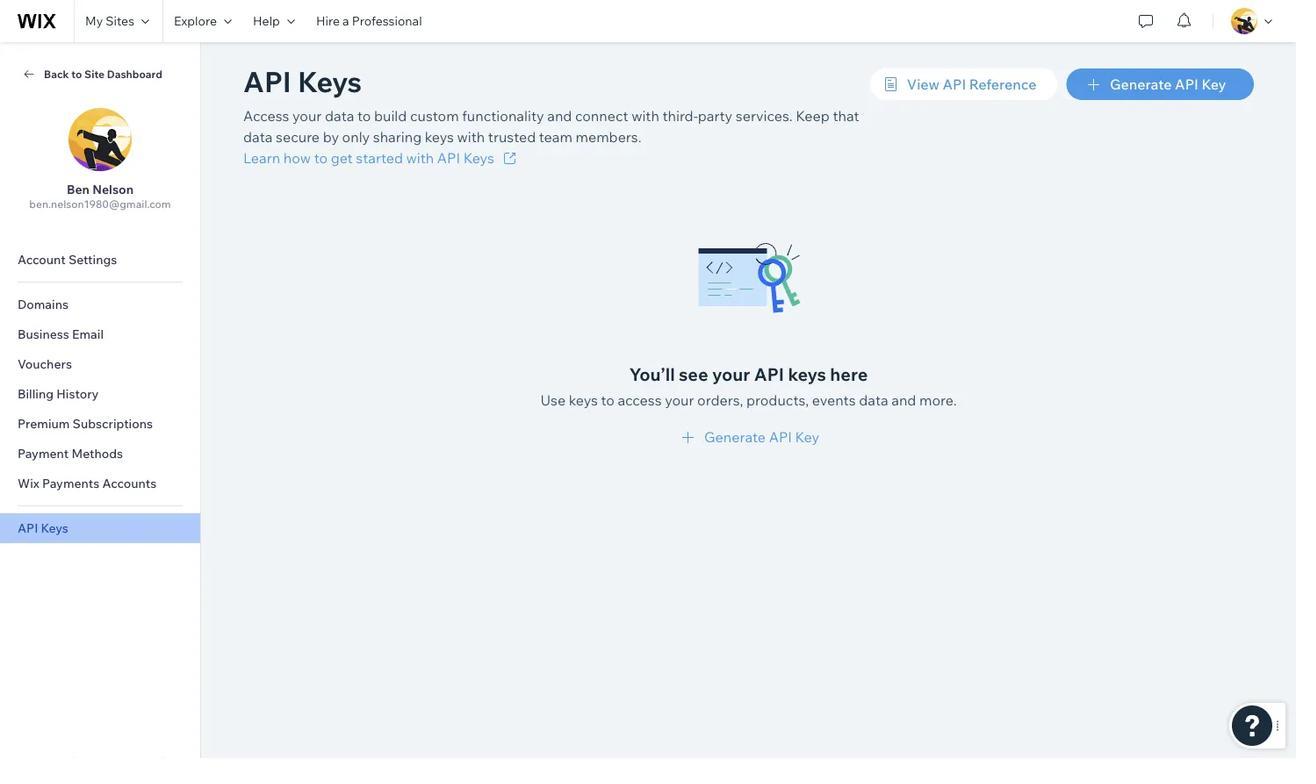 Task type: describe. For each thing, give the bounding box(es) containing it.
generate api key for generate api key "button" to the bottom
[[705, 429, 820, 446]]

data inside you'll see your api keys here use keys to access your orders, products, events data and more.
[[859, 392, 889, 409]]

to inside access your data to build custom functionality and connect with third-party services. keep that data secure by only sharing keys with trusted team members.
[[358, 107, 371, 125]]

your inside access your data to build custom functionality and connect with third-party services. keep that data secure by only sharing keys with trusted team members.
[[293, 107, 322, 125]]

premium subscriptions
[[18, 416, 153, 432]]

hire a professional link
[[306, 0, 433, 42]]

accounts
[[102, 476, 157, 492]]

1 horizontal spatial keys
[[298, 64, 362, 99]]

1 vertical spatial keys
[[788, 363, 826, 385]]

my
[[85, 13, 103, 29]]

reference
[[970, 76, 1037, 93]]

keep
[[796, 107, 830, 125]]

generate for generate api key "button" to the top
[[1110, 76, 1172, 93]]

and inside you'll see your api keys here use keys to access your orders, products, events data and more.
[[892, 392, 917, 409]]

0 vertical spatial with
[[632, 107, 660, 125]]

generate for generate api key "button" to the bottom
[[705, 429, 766, 446]]

api inside you'll see your api keys here use keys to access your orders, products, events data and more.
[[754, 363, 785, 385]]

view api reference
[[907, 76, 1037, 93]]

how
[[284, 149, 311, 167]]

api keys link
[[0, 514, 200, 544]]

account settings
[[18, 252, 117, 268]]

products,
[[747, 392, 809, 409]]

1 vertical spatial generate api key button
[[678, 427, 820, 448]]

wix
[[18, 476, 39, 492]]

that
[[833, 107, 860, 125]]

back to site dashboard
[[44, 67, 162, 80]]

members.
[[576, 128, 642, 146]]

started
[[356, 149, 403, 167]]

by
[[323, 128, 339, 146]]

hire
[[316, 13, 340, 29]]

back to site dashboard link
[[21, 66, 179, 82]]

explore
[[174, 13, 217, 29]]

subscriptions
[[73, 416, 153, 432]]

vouchers
[[18, 357, 72, 372]]

learn how to get started with api keys
[[243, 149, 494, 167]]

functionality
[[462, 107, 544, 125]]

api inside 'sidebar' element
[[18, 521, 38, 536]]

site
[[84, 67, 105, 80]]

premium
[[18, 416, 70, 432]]

key for generate api key "button" to the top
[[1202, 76, 1227, 93]]

back
[[44, 67, 69, 80]]

a
[[343, 13, 349, 29]]

ben.nelson1980@gmail.com
[[29, 198, 171, 211]]

secure
[[276, 128, 320, 146]]

email
[[72, 327, 104, 342]]

2 vertical spatial keys
[[569, 392, 598, 409]]

billing history link
[[0, 380, 200, 409]]

billing history
[[18, 387, 99, 402]]

learn
[[243, 149, 280, 167]]

my sites
[[85, 13, 134, 29]]

api keys inside 'sidebar' element
[[18, 521, 68, 536]]

key for generate api key "button" to the bottom
[[795, 429, 820, 446]]



Task type: locate. For each thing, give the bounding box(es) containing it.
your
[[293, 107, 322, 125], [713, 363, 751, 385], [665, 392, 694, 409]]

generate api key for generate api key "button" to the top
[[1110, 76, 1227, 93]]

see
[[679, 363, 709, 385]]

help
[[253, 13, 280, 29]]

to left 'get'
[[314, 149, 328, 167]]

to
[[71, 67, 82, 80], [358, 107, 371, 125], [314, 149, 328, 167], [601, 392, 615, 409]]

0 vertical spatial your
[[293, 107, 322, 125]]

get
[[331, 149, 353, 167]]

data down here
[[859, 392, 889, 409]]

2 horizontal spatial keys
[[464, 149, 494, 167]]

you'll
[[630, 363, 675, 385]]

and
[[547, 107, 572, 125], [892, 392, 917, 409]]

keys inside learn how to get started with api keys link
[[464, 149, 494, 167]]

dashboard
[[107, 67, 162, 80]]

1 vertical spatial your
[[713, 363, 751, 385]]

0 vertical spatial and
[[547, 107, 572, 125]]

1 vertical spatial generate
[[705, 429, 766, 446]]

payments
[[42, 476, 100, 492]]

keys
[[425, 128, 454, 146], [788, 363, 826, 385], [569, 392, 598, 409]]

api keys
[[243, 64, 362, 99], [18, 521, 68, 536]]

data up by
[[325, 107, 354, 125]]

0 horizontal spatial keys
[[41, 521, 68, 536]]

ben nelson ben.nelson1980@gmail.com
[[29, 182, 171, 211]]

1 horizontal spatial your
[[665, 392, 694, 409]]

generate api key
[[1110, 76, 1227, 93], [705, 429, 820, 446]]

access
[[618, 392, 662, 409]]

2 vertical spatial your
[[665, 392, 694, 409]]

team
[[539, 128, 573, 146]]

payment methods
[[18, 446, 123, 462]]

and inside access your data to build custom functionality and connect with third-party services. keep that data secure by only sharing keys with trusted team members.
[[547, 107, 572, 125]]

2 vertical spatial data
[[859, 392, 889, 409]]

more.
[[920, 392, 957, 409]]

to inside 'sidebar' element
[[71, 67, 82, 80]]

custom
[[410, 107, 459, 125]]

0 horizontal spatial generate
[[705, 429, 766, 446]]

sharing
[[373, 128, 422, 146]]

ben
[[67, 182, 90, 197]]

help button
[[242, 0, 306, 42]]

domains link
[[0, 290, 200, 320]]

to up only
[[358, 107, 371, 125]]

to left site
[[71, 67, 82, 80]]

keys
[[298, 64, 362, 99], [464, 149, 494, 167], [41, 521, 68, 536]]

nelson
[[92, 182, 134, 197]]

1 horizontal spatial and
[[892, 392, 917, 409]]

and left the more.
[[892, 392, 917, 409]]

api
[[243, 64, 291, 99], [943, 76, 967, 93], [1176, 76, 1199, 93], [437, 149, 460, 167], [754, 363, 785, 385], [769, 429, 792, 446], [18, 521, 38, 536]]

0 vertical spatial key
[[1202, 76, 1227, 93]]

payment methods link
[[0, 439, 200, 469]]

here
[[830, 363, 868, 385]]

sites
[[106, 13, 134, 29]]

keys down payments
[[41, 521, 68, 536]]

0 horizontal spatial your
[[293, 107, 322, 125]]

orders,
[[698, 392, 744, 409]]

1 horizontal spatial with
[[457, 128, 485, 146]]

business email
[[18, 327, 104, 342]]

domains
[[18, 297, 69, 312]]

api keys up access
[[243, 64, 362, 99]]

with
[[632, 107, 660, 125], [457, 128, 485, 146], [406, 149, 434, 167]]

1 horizontal spatial key
[[1202, 76, 1227, 93]]

0 horizontal spatial and
[[547, 107, 572, 125]]

1 horizontal spatial generate
[[1110, 76, 1172, 93]]

professional
[[352, 13, 422, 29]]

keys down custom
[[425, 128, 454, 146]]

account
[[18, 252, 66, 268]]

0 vertical spatial data
[[325, 107, 354, 125]]

with down functionality
[[457, 128, 485, 146]]

0 horizontal spatial with
[[406, 149, 434, 167]]

hire a professional
[[316, 13, 422, 29]]

data
[[325, 107, 354, 125], [243, 128, 273, 146], [859, 392, 889, 409]]

third-
[[663, 107, 698, 125]]

0 horizontal spatial key
[[795, 429, 820, 446]]

only
[[342, 128, 370, 146]]

view
[[907, 76, 940, 93]]

wix payments accounts link
[[0, 469, 200, 499]]

business
[[18, 327, 69, 342]]

2 vertical spatial keys
[[41, 521, 68, 536]]

and up team
[[547, 107, 572, 125]]

view api reference link
[[870, 69, 1058, 100]]

history
[[56, 387, 99, 402]]

0 horizontal spatial api keys
[[18, 521, 68, 536]]

services.
[[736, 107, 793, 125]]

trusted
[[488, 128, 536, 146]]

1 vertical spatial api keys
[[18, 521, 68, 536]]

with left the third-
[[632, 107, 660, 125]]

0 vertical spatial keys
[[425, 128, 454, 146]]

use
[[541, 392, 566, 409]]

build
[[374, 107, 407, 125]]

0 horizontal spatial keys
[[425, 128, 454, 146]]

access your data to build custom functionality and connect with third-party services. keep that data secure by only sharing keys with trusted team members.
[[243, 107, 860, 146]]

to inside you'll see your api keys here use keys to access your orders, products, events data and more.
[[601, 392, 615, 409]]

wix payments accounts
[[18, 476, 157, 492]]

1 vertical spatial with
[[457, 128, 485, 146]]

data up learn
[[243, 128, 273, 146]]

keys up by
[[298, 64, 362, 99]]

payment
[[18, 446, 69, 462]]

keys inside api keys link
[[41, 521, 68, 536]]

keys up the events
[[788, 363, 826, 385]]

2 horizontal spatial data
[[859, 392, 889, 409]]

connect
[[575, 107, 629, 125]]

1 vertical spatial generate api key
[[705, 429, 820, 446]]

your down see
[[665, 392, 694, 409]]

1 horizontal spatial generate api key button
[[1067, 69, 1254, 100]]

0 horizontal spatial generate api key button
[[678, 427, 820, 448]]

with down sharing
[[406, 149, 434, 167]]

your up orders,
[[713, 363, 751, 385]]

you'll see your api keys here use keys to access your orders, products, events data and more.
[[541, 363, 957, 409]]

0 vertical spatial generate
[[1110, 76, 1172, 93]]

learn how to get started with api keys link
[[243, 148, 521, 169]]

business email link
[[0, 320, 200, 350]]

1 horizontal spatial api keys
[[243, 64, 362, 99]]

generate api key button
[[1067, 69, 1254, 100], [678, 427, 820, 448]]

sidebar element
[[0, 42, 201, 760]]

2 vertical spatial with
[[406, 149, 434, 167]]

settings
[[68, 252, 117, 268]]

keys right "use"
[[569, 392, 598, 409]]

api keys down wix
[[18, 521, 68, 536]]

keys inside access your data to build custom functionality and connect with third-party services. keep that data secure by only sharing keys with trusted team members.
[[425, 128, 454, 146]]

0 vertical spatial generate api key button
[[1067, 69, 1254, 100]]

access
[[243, 107, 289, 125]]

1 vertical spatial key
[[795, 429, 820, 446]]

key
[[1202, 76, 1227, 93], [795, 429, 820, 446]]

0 vertical spatial keys
[[298, 64, 362, 99]]

1 horizontal spatial generate api key
[[1110, 76, 1227, 93]]

2 horizontal spatial with
[[632, 107, 660, 125]]

party
[[698, 107, 733, 125]]

generate
[[1110, 76, 1172, 93], [705, 429, 766, 446]]

account settings link
[[0, 245, 200, 275]]

2 horizontal spatial your
[[713, 363, 751, 385]]

to left access
[[601, 392, 615, 409]]

your up secure
[[293, 107, 322, 125]]

0 horizontal spatial generate api key
[[705, 429, 820, 446]]

billing
[[18, 387, 54, 402]]

1 horizontal spatial keys
[[569, 392, 598, 409]]

vouchers link
[[0, 350, 200, 380]]

1 vertical spatial data
[[243, 128, 273, 146]]

0 vertical spatial api keys
[[243, 64, 362, 99]]

1 vertical spatial and
[[892, 392, 917, 409]]

2 horizontal spatial keys
[[788, 363, 826, 385]]

events
[[812, 392, 856, 409]]

keys down trusted
[[464, 149, 494, 167]]

0 vertical spatial generate api key
[[1110, 76, 1227, 93]]

1 vertical spatial keys
[[464, 149, 494, 167]]

premium subscriptions link
[[0, 409, 200, 439]]

1 horizontal spatial data
[[325, 107, 354, 125]]

0 horizontal spatial data
[[243, 128, 273, 146]]

methods
[[72, 446, 123, 462]]



Task type: vqa. For each thing, say whether or not it's contained in the screenshot.
4. Media
no



